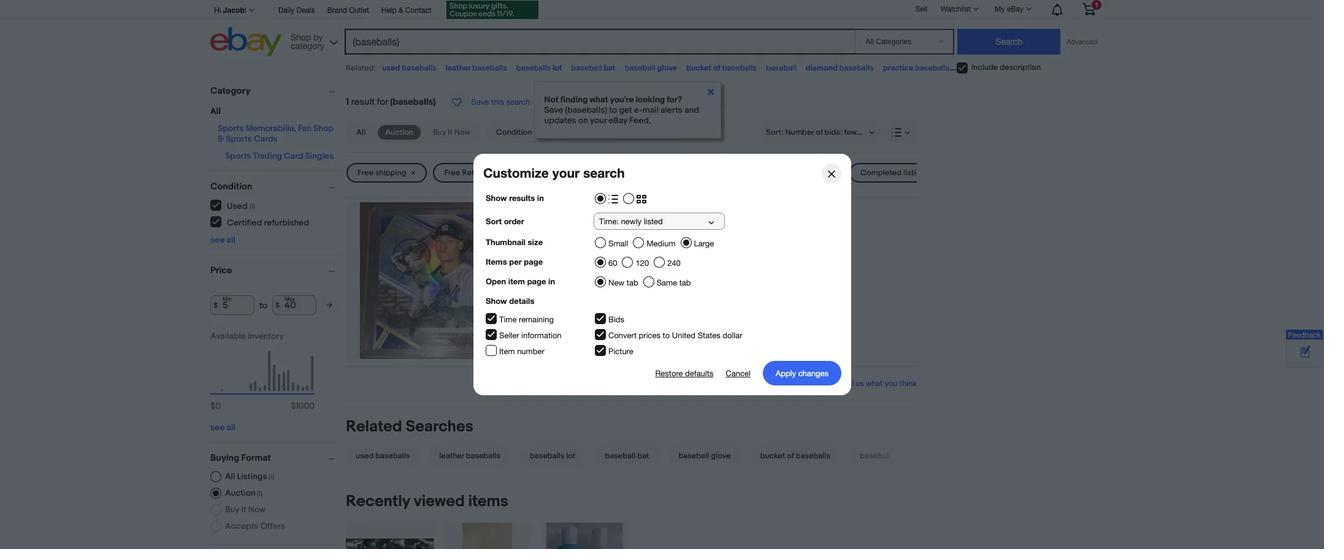 Task type: describe. For each thing, give the bounding box(es) containing it.
0 vertical spatial now
[[454, 128, 470, 137]]

like
[[548, 332, 563, 344]]

sell inside account navigation
[[915, 5, 927, 13]]

thumbnail
[[486, 237, 525, 247]]

on
[[578, 115, 588, 126]]

used inside used baseballs link
[[356, 452, 374, 461]]

my ebay link
[[988, 2, 1037, 17]]

0 horizontal spatial (baseballs)
[[390, 96, 436, 108]]

your inside the "not finding what you're looking for? save (baseballs) to get e-mail alerts and updates on your ebay feed."
[[590, 115, 607, 126]]

$5.00 to $40.00
[[528, 168, 585, 178]]

new tab
[[608, 278, 638, 288]]

get the coupon image
[[446, 1, 538, 19]]

0 horizontal spatial buy it now
[[225, 505, 266, 515]]

2
[[652, 212, 658, 225]]

see all for condition
[[210, 235, 235, 245]]

searches
[[406, 418, 473, 437]]

account navigation
[[210, 0, 1105, 21]]

help
[[381, 6, 397, 15]]

time
[[499, 315, 516, 324]]

120
[[635, 259, 649, 268]]

this inside button
[[491, 98, 504, 107]]

1 horizontal spatial it
[[448, 128, 453, 137]]

used for used
[[623, 168, 642, 178]]

and
[[685, 105, 699, 115]]

related
[[346, 418, 402, 437]]

sports memorabilia, fan shop & sports cards link
[[218, 123, 333, 144]]

show results in
[[486, 193, 544, 203]]

sold  oct 25, 2023 2021 topps gold label class 2 blue #43 aaron judge /99 pre-owned
[[513, 202, 786, 239]]

number
[[517, 347, 544, 356]]

my ebay
[[995, 5, 1024, 13]]

help & contact link
[[381, 4, 432, 18]]

$ up inventory at bottom left
[[275, 301, 280, 310]]

$ 0
[[210, 401, 221, 412]]

1 vertical spatial leather baseballs
[[439, 452, 501, 461]]

for?
[[667, 94, 683, 105]]

0 horizontal spatial now
[[248, 505, 266, 515]]

auction (1)
[[225, 488, 263, 499]]

guarantee
[[578, 306, 623, 318]]

page for item
[[527, 277, 546, 286]]

show details
[[486, 296, 534, 306]]

changes
[[798, 369, 828, 378]]

sports trading card singles
[[225, 151, 334, 161]]

refurbished
[[264, 217, 309, 228]]

baseballs inside 'baseballs lot' link
[[530, 452, 565, 461]]

ebay inside the "not finding what you're looking for? save (baseballs) to get e-mail alerts and updates on your ebay feed."
[[609, 115, 628, 126]]

all for condition
[[227, 235, 235, 245]]

auction for auction
[[385, 128, 413, 137]]

baseball bat link
[[590, 447, 664, 466]]

apply changes
[[776, 369, 828, 378]]

bucket of baseballs link
[[746, 447, 845, 466]]

category
[[210, 85, 251, 97]]

see all button for condition
[[210, 235, 235, 245]]

0 vertical spatial leather baseballs
[[446, 63, 507, 73]]

duo moroccanoil extra volume shampoo and conditioner 2.4 oz fine to medium hair image
[[546, 523, 623, 550]]

0 horizontal spatial items
[[468, 493, 508, 512]]

completed
[[861, 168, 902, 178]]

(1) for auction
[[257, 490, 263, 498]]

buying format
[[210, 453, 271, 464]]

baseball glove link
[[664, 447, 746, 466]]

sports memorabilia, fan shop & sports cards
[[218, 123, 333, 144]]

all listings (1)
[[225, 472, 274, 482]]

0 vertical spatial lot
[[553, 63, 562, 73]]

feed.
[[629, 115, 651, 126]]

0 horizontal spatial of
[[713, 63, 721, 73]]

$ up buying format dropdown button
[[291, 401, 296, 412]]

tab for new tab
[[626, 278, 638, 288]]

inventory
[[248, 331, 284, 342]]

0 horizontal spatial bucket of baseballs
[[686, 63, 757, 73]]

updates
[[544, 115, 576, 126]]

completed listings
[[861, 168, 929, 178]]

sports for sports trading card singles
[[225, 151, 251, 161]]

listings
[[237, 472, 267, 482]]

0 vertical spatial used
[[382, 63, 400, 73]]

certified
[[227, 217, 262, 228]]

buy it now link
[[426, 125, 478, 140]]

seller
[[499, 331, 519, 340]]

mail
[[643, 105, 659, 115]]

Minimum value $5 text field
[[210, 296, 255, 315]]

diamond
[[806, 63, 838, 73]]

1 horizontal spatial in
[[548, 277, 555, 286]]

result
[[351, 96, 375, 108]]

(1) for used
[[250, 202, 255, 210]]

to left maximum value $40 text box
[[259, 300, 267, 311]]

2021 topps gold label class 2 blue #43 aaron judge /99 link
[[513, 212, 917, 228]]

& inside sports memorabilia, fan shop & sports cards
[[218, 134, 224, 144]]

& inside account navigation
[[399, 6, 403, 15]]

only
[[806, 168, 823, 178]]

accepts offers
[[225, 521, 285, 532]]

auction link
[[378, 125, 421, 140]]

search for save this search
[[506, 98, 530, 107]]

item
[[508, 277, 525, 286]]

0 vertical spatial glove
[[657, 63, 677, 73]]

#43
[[684, 212, 703, 225]]

condition button
[[210, 181, 340, 193]]

1 horizontal spatial of
[[787, 452, 794, 461]]

open
[[486, 277, 506, 286]]

0 horizontal spatial 1
[[346, 96, 349, 108]]

items
[[486, 257, 507, 267]]

search for customize your search
[[583, 166, 625, 181]]

tell
[[842, 379, 854, 389]]

free shipping
[[358, 168, 406, 178]]

this inside the joschen_27 (1) 50% 1 bid free shipping free returns authenticity guarantee view similar active items sell one like this
[[565, 332, 580, 344]]

customize your search dialog
[[0, 0, 1324, 550]]

available inventory
[[210, 331, 284, 342]]

contact
[[405, 6, 432, 15]]

to inside the "not finding what you're looking for? save (baseballs) to get e-mail alerts and updates on your ebay feed."
[[609, 105, 617, 115]]

0
[[215, 401, 221, 412]]

$14.99
[[513, 250, 560, 269]]

2023
[[559, 202, 577, 212]]

240
[[667, 259, 680, 268]]

2021 topps gold label class 2 blue #43 aaron judge /99 image
[[360, 202, 489, 359]]

to inside dialog
[[663, 331, 670, 340]]

used for used (1)
[[227, 201, 247, 211]]

restore defaults button
[[655, 361, 713, 386]]

customize
[[483, 166, 549, 181]]

see for condition
[[210, 235, 225, 245]]

for
[[377, 96, 388, 108]]

1 horizontal spatial lot
[[566, 452, 576, 461]]

finding
[[561, 94, 588, 105]]

1 vertical spatial bucket
[[760, 452, 785, 461]]

viewed
[[414, 493, 465, 512]]

cancel button
[[726, 361, 750, 386]]

item
[[499, 347, 515, 356]]

page for per
[[524, 257, 543, 267]]

baseball link for related:
[[766, 63, 797, 73]]

1 vertical spatial glove
[[711, 452, 731, 461]]

leather baseballs link
[[425, 447, 515, 466]]

graph of available inventory between $5.0 and $40.0 image
[[210, 331, 315, 418]]

0 vertical spatial used baseballs
[[382, 63, 436, 73]]

view similar active items link
[[513, 319, 615, 331]]

save this search
[[471, 98, 530, 107]]

active
[[565, 319, 590, 331]]

same tab
[[656, 278, 691, 288]]

0 vertical spatial bat
[[604, 63, 616, 73]]

daily
[[278, 6, 295, 15]]

1 result for (baseballs)
[[346, 96, 436, 108]]

advanced link
[[1061, 29, 1104, 54]]

description
[[1000, 63, 1041, 73]]

0 vertical spatial all
[[210, 106, 221, 117]]

advanced
[[1067, 38, 1097, 45]]

dollar
[[722, 331, 742, 340]]

you're
[[610, 94, 634, 105]]

listings
[[904, 168, 929, 178]]

1 vertical spatial baseball glove
[[679, 452, 731, 461]]

$ up "available"
[[214, 301, 218, 310]]

free returns link
[[433, 163, 511, 183]]

related searches
[[346, 418, 473, 437]]

 (1) items text field for (1)
[[256, 490, 263, 498]]

auction for auction (1)
[[225, 488, 256, 499]]

completed listings link
[[850, 163, 950, 183]]

what for you're
[[590, 94, 608, 105]]



Task type: locate. For each thing, give the bounding box(es) containing it.
0 vertical spatial  (1) items text field
[[267, 474, 274, 482]]

(1) down listings
[[257, 490, 263, 498]]

1 horizontal spatial (baseballs)
[[565, 105, 607, 115]]

save left the "on" at the top left of page
[[544, 105, 563, 115]]

your right the "on" at the top left of page
[[590, 115, 607, 126]]

states
[[698, 331, 720, 340]]

trading
[[253, 151, 282, 161]]

1 horizontal spatial all
[[225, 472, 235, 482]]

search left not
[[506, 98, 530, 107]]

0 horizontal spatial tab
[[626, 278, 638, 288]]

none submit inside banner
[[958, 29, 1061, 55]]

sports for sports memorabilia, fan shop & sports cards
[[218, 123, 244, 134]]

buy
[[433, 128, 446, 137], [225, 505, 239, 515]]

baseball
[[571, 63, 602, 73], [625, 63, 655, 73], [766, 63, 797, 73], [605, 452, 636, 461], [679, 452, 709, 461], [860, 452, 891, 461]]

0 vertical spatial in
[[537, 193, 544, 203]]

shipping
[[375, 168, 406, 178], [534, 280, 570, 292]]

1 vertical spatial see
[[210, 423, 225, 433]]

search up label
[[583, 166, 625, 181]]

1 horizontal spatial save
[[544, 105, 563, 115]]

0 vertical spatial baseball link
[[766, 63, 797, 73]]

judge
[[736, 212, 767, 225]]

oct
[[531, 202, 544, 212]]

$ up buying
[[210, 401, 215, 412]]

what left you're
[[590, 94, 608, 105]]

0 horizontal spatial baseball glove
[[625, 63, 677, 73]]

1 horizontal spatial bucket
[[760, 452, 785, 461]]

sold
[[513, 202, 529, 212]]

50%
[[734, 252, 754, 263]]

1 see all button from the top
[[210, 235, 235, 245]]

0 vertical spatial all
[[227, 235, 235, 245]]

your
[[590, 115, 607, 126], [552, 166, 579, 181]]

0 horizontal spatial  (1) items text field
[[256, 490, 263, 498]]

0 vertical spatial see all
[[210, 235, 235, 245]]

0 horizontal spatial buy
[[225, 505, 239, 515]]

all
[[210, 106, 221, 117], [356, 128, 366, 137], [225, 472, 235, 482]]

include description
[[972, 63, 1041, 73]]

category button
[[210, 85, 340, 97]]

0 horizontal spatial all
[[210, 106, 221, 117]]

1 vertical spatial 1
[[513, 268, 516, 279]]

defaults
[[685, 369, 713, 378]]

joschen_27 (1) 50% 1 bid free shipping free returns authenticity guarantee view similar active items sell one like this
[[513, 252, 754, 344]]

see all down certified
[[210, 235, 235, 245]]

used right related:
[[382, 63, 400, 73]]

used up class at the left of the page
[[623, 168, 642, 178]]

0 vertical spatial sell
[[915, 5, 927, 13]]

your shopping cart contains 1 item image
[[1082, 3, 1096, 15]]

2021 topps gold label class 2 blue #43 aaron judge /99 heading
[[513, 212, 786, 225]]

buy it now inside buy it now link
[[433, 128, 470, 137]]

in up returns
[[548, 277, 555, 286]]

shipping inside the joschen_27 (1) 50% 1 bid free shipping free returns authenticity guarantee view similar active items sell one like this
[[534, 280, 570, 292]]

buy right auction link
[[433, 128, 446, 137]]

(baseballs) right not
[[565, 105, 607, 115]]

0 vertical spatial see
[[210, 235, 225, 245]]

0 horizontal spatial used
[[356, 452, 374, 461]]

used (1)
[[227, 201, 255, 211]]

0 vertical spatial baseballs lot
[[516, 63, 562, 73]]

60
[[608, 259, 617, 268]]

1 horizontal spatial now
[[454, 128, 470, 137]]

used inside used link
[[623, 168, 642, 178]]

1 left bid
[[513, 268, 516, 279]]

& left cards
[[218, 134, 224, 144]]

0 vertical spatial baseball glove
[[625, 63, 677, 73]]

0 horizontal spatial this
[[491, 98, 504, 107]]

0 vertical spatial &
[[399, 6, 403, 15]]

save inside save this search button
[[471, 98, 489, 107]]

1 vertical spatial search
[[583, 166, 625, 181]]

to right prices
[[663, 331, 670, 340]]

0 horizontal spatial in
[[537, 193, 544, 203]]

watchlist link
[[934, 2, 985, 17]]

auction inside auction link
[[385, 128, 413, 137]]

2 horizontal spatial all
[[356, 128, 366, 137]]

(baseballs) inside the "not finding what you're looking for? save (baseballs) to get e-mail alerts and updates on your ebay feed."
[[565, 105, 607, 115]]

banner
[[210, 0, 1105, 60]]

(1) inside the joschen_27 (1) 50% 1 bid free shipping free returns authenticity guarantee view similar active items sell one like this
[[724, 252, 732, 263]]

1 vertical spatial of
[[787, 452, 794, 461]]

(1) inside "auction (1)"
[[257, 490, 263, 498]]

1 horizontal spatial auction
[[385, 128, 413, 137]]

us
[[794, 168, 804, 178]]

daily deals
[[278, 6, 315, 15]]

(1)
[[250, 202, 255, 210], [724, 252, 732, 263], [269, 474, 274, 482], [257, 490, 263, 498]]

0 vertical spatial shipping
[[375, 168, 406, 178]]

0 vertical spatial baseball bat
[[571, 63, 616, 73]]

see all button down certified
[[210, 235, 235, 245]]

all down buying
[[225, 472, 235, 482]]

united
[[672, 331, 695, 340]]

show down open in the left bottom of the page
[[486, 296, 507, 306]]

buying
[[210, 453, 239, 464]]

bat inside baseball bat link
[[638, 452, 649, 461]]

see all for price
[[210, 423, 235, 433]]

1 tab from the left
[[626, 278, 638, 288]]

(1) inside all listings (1)
[[269, 474, 274, 482]]

Authenticity Guarantee text field
[[513, 306, 623, 318]]

your right $5.00
[[552, 166, 579, 181]]

all down category
[[210, 106, 221, 117]]

1 horizontal spatial your
[[590, 115, 607, 126]]

search inside dialog
[[583, 166, 625, 181]]

leather baseballs up save this search button
[[446, 63, 507, 73]]

see
[[210, 235, 225, 245], [210, 423, 225, 433]]

1 left result
[[346, 96, 349, 108]]

certified refurbished
[[227, 217, 309, 228]]

this down active
[[565, 332, 580, 344]]

it
[[448, 128, 453, 137], [241, 505, 246, 515]]

$5.00
[[528, 168, 549, 178]]

(1) left 50%
[[724, 252, 732, 263]]

Auction selected text field
[[385, 127, 413, 138]]

page
[[524, 257, 543, 267], [527, 277, 546, 286]]

1 see from the top
[[210, 235, 225, 245]]

free left the returns
[[444, 168, 460, 178]]

1 vertical spatial baseball bat
[[605, 452, 649, 461]]

1 vertical spatial it
[[241, 505, 246, 515]]

item number
[[499, 347, 544, 356]]

2 see all button from the top
[[210, 423, 235, 433]]

lot
[[553, 63, 562, 73], [566, 452, 576, 461]]

0 vertical spatial used
[[623, 168, 642, 178]]

0 horizontal spatial auction
[[225, 488, 256, 499]]

used baseballs up 1 result for (baseballs)
[[382, 63, 436, 73]]

0 vertical spatial bucket of baseballs
[[686, 63, 757, 73]]

it down "auction (1)"
[[241, 505, 246, 515]]

ebay inside account navigation
[[1007, 5, 1024, 13]]

1 horizontal spatial baseball glove
[[679, 452, 731, 461]]

see all button for price
[[210, 423, 235, 433]]

all down result
[[356, 128, 366, 137]]

my
[[995, 5, 1005, 13]]

in left 25,
[[537, 193, 544, 203]]

(1) for joschen_27
[[724, 252, 732, 263]]

search inside button
[[506, 98, 530, 107]]

0 vertical spatial this
[[491, 98, 504, 107]]

items down guarantee
[[592, 319, 615, 331]]

2 see all from the top
[[210, 423, 235, 433]]

page right "item"
[[527, 277, 546, 286]]

(1) inside used (1)
[[250, 202, 255, 210]]

 (1) items text field for listings
[[267, 474, 274, 482]]

tab
[[626, 278, 638, 288], [679, 278, 691, 288]]

1 vertical spatial bat
[[638, 452, 649, 461]]

baseballs inside the bucket of baseballs link
[[796, 452, 831, 461]]

2 show from the top
[[486, 296, 507, 306]]

0 horizontal spatial bucket
[[686, 63, 712, 73]]

shop
[[313, 123, 333, 134]]

related:
[[346, 63, 376, 73]]

now down save this search button
[[454, 128, 470, 137]]

1 horizontal spatial search
[[583, 166, 625, 181]]

sell down view
[[513, 332, 528, 344]]

0 horizontal spatial what
[[590, 94, 608, 105]]

show for show details
[[486, 296, 507, 306]]

1 vertical spatial in
[[548, 277, 555, 286]]

 (1) items text field down listings
[[256, 490, 263, 498]]

1 inside the joschen_27 (1) 50% 1 bid free shipping free returns authenticity guarantee view similar active items sell one like this
[[513, 268, 516, 279]]

size
[[528, 237, 543, 247]]

now up accepts offers
[[248, 505, 266, 515]]

1 vertical spatial page
[[527, 277, 546, 286]]

1 show from the top
[[486, 193, 507, 203]]

brand outlet
[[327, 6, 369, 15]]

what inside the "not finding what you're looking for? save (baseballs) to get e-mail alerts and updates on your ebay feed."
[[590, 94, 608, 105]]

1 see all from the top
[[210, 235, 235, 245]]

&
[[399, 6, 403, 15], [218, 134, 224, 144]]

 (1) items text field down buying format dropdown button
[[267, 474, 274, 482]]

tooltip
[[534, 82, 721, 139]]

save this search button
[[443, 92, 534, 113]]

1 vertical spatial &
[[218, 134, 224, 144]]

buy up accepts on the bottom of page
[[225, 505, 239, 515]]

buy it now down "auction (1)"
[[225, 505, 266, 515]]

tab right same
[[679, 278, 691, 288]]

sell link
[[910, 5, 933, 13]]

& right help
[[399, 6, 403, 15]]

(baseballs) right for
[[390, 96, 436, 108]]

ebay right the my on the right
[[1007, 5, 1024, 13]]

baseballs inside leather baseballs link
[[466, 452, 501, 461]]

free down bid
[[513, 280, 531, 292]]

see for price
[[210, 423, 225, 433]]

bid
[[518, 268, 531, 279]]

used baseballs down related
[[356, 452, 410, 461]]

1 horizontal spatial items
[[592, 319, 615, 331]]

same day ship moroccanoil volume shampoo and conditioner 8.5 fl oz duo image
[[463, 523, 512, 550]]

all down certified
[[227, 235, 235, 245]]

to right $5.00
[[550, 168, 558, 178]]

2 tab from the left
[[679, 278, 691, 288]]

what for you
[[866, 379, 883, 389]]

glove
[[657, 63, 677, 73], [711, 452, 731, 461]]

2 see from the top
[[210, 423, 225, 433]]

all
[[227, 235, 235, 245], [227, 423, 235, 433]]

remaining
[[519, 315, 554, 324]]

shipping up returns
[[534, 280, 570, 292]]

save up buy it now link
[[471, 98, 489, 107]]

0 horizontal spatial used
[[227, 201, 247, 211]]

see all
[[210, 235, 235, 245], [210, 423, 235, 433]]

buy it now up the free returns
[[433, 128, 470, 137]]

1 vertical spatial used
[[227, 201, 247, 211]]

to
[[609, 105, 617, 115], [550, 168, 558, 178], [259, 300, 267, 311], [663, 331, 670, 340]]

sell inside the joschen_27 (1) 50% 1 bid free shipping free returns authenticity guarantee view similar active items sell one like this
[[513, 332, 528, 344]]

leather up save this search button
[[446, 63, 471, 73]]

what right us
[[866, 379, 883, 389]]

save
[[471, 98, 489, 107], [544, 105, 563, 115]]

auction down all listings (1)
[[225, 488, 256, 499]]

1000
[[296, 401, 315, 412]]

2 all from the top
[[227, 423, 235, 433]]

1 vertical spatial show
[[486, 296, 507, 306]]

e-
[[634, 105, 643, 115]]

0 horizontal spatial ebay
[[609, 115, 628, 126]]

leather down searches
[[439, 452, 464, 461]]

condition
[[210, 181, 252, 193]]

0 vertical spatial of
[[713, 63, 721, 73]]

per
[[509, 257, 522, 267]]

this left not
[[491, 98, 504, 107]]

label
[[595, 212, 621, 225]]

1 horizontal spatial this
[[565, 332, 580, 344]]

1 horizontal spatial used
[[382, 63, 400, 73]]

see all button
[[210, 235, 235, 245], [210, 423, 235, 433]]

bucket of baseballs inside the bucket of baseballs link
[[760, 452, 831, 461]]

0 vertical spatial see all button
[[210, 235, 235, 245]]

baseball link for related searches
[[845, 447, 905, 466]]

all for price
[[227, 423, 235, 433]]

buying format button
[[210, 453, 340, 464]]

1 vertical spatial auction
[[225, 488, 256, 499]]

results
[[509, 193, 535, 203]]

3x sealed fossil long/hanger booster packs (artset) wotc original pokemon cards image
[[346, 539, 434, 550]]

sort order
[[486, 217, 524, 226]]

items up same day ship moroccanoil volume shampoo and conditioner 8.5 fl oz duo image
[[468, 493, 508, 512]]

see up price
[[210, 235, 225, 245]]

0 vertical spatial items
[[592, 319, 615, 331]]

not finding what you're looking for? save (baseballs) to get e-mail alerts and updates on your ebay feed.
[[544, 94, 699, 126]]

shipping down auction link
[[375, 168, 406, 178]]

1 vertical spatial now
[[248, 505, 266, 515]]

all up buying
[[227, 423, 235, 433]]

feedback
[[1288, 331, 1321, 340]]

1 vertical spatial leather
[[439, 452, 464, 461]]

(1) up certified refurbished 'link' at left
[[250, 202, 255, 210]]

(1) right listings
[[269, 474, 274, 482]]

used baseballs link
[[346, 447, 425, 466]]

auction down 1 result for (baseballs)
[[385, 128, 413, 137]]

time remaining
[[499, 315, 554, 324]]

1 vertical spatial baseballs lot
[[530, 452, 576, 461]]

lot up not
[[553, 63, 562, 73]]

1 horizontal spatial buy it now
[[433, 128, 470, 137]]

Maximum value $40 text field
[[272, 296, 316, 315]]

0 vertical spatial it
[[448, 128, 453, 137]]

baseballs inside used baseballs link
[[375, 452, 410, 461]]

to left the get
[[609, 105, 617, 115]]

see down the 0
[[210, 423, 225, 433]]

1 vertical spatial see all button
[[210, 423, 235, 433]]

1 horizontal spatial what
[[866, 379, 883, 389]]

see all down the 0
[[210, 423, 235, 433]]

banner containing sell
[[210, 0, 1105, 60]]

tab for same tab
[[679, 278, 691, 288]]

0 vertical spatial what
[[590, 94, 608, 105]]

leather baseballs
[[446, 63, 507, 73], [439, 452, 501, 461]]

show up sort
[[486, 193, 507, 203]]

include
[[972, 63, 998, 73]]

1 vertical spatial all
[[356, 128, 366, 137]]

None submit
[[958, 29, 1061, 55]]

tooltip containing not finding what you're looking for?
[[534, 82, 721, 139]]

details
[[509, 296, 534, 306]]

it up the free returns
[[448, 128, 453, 137]]

0 vertical spatial buy it now
[[433, 128, 470, 137]]

1 vertical spatial what
[[866, 379, 883, 389]]

0 vertical spatial bucket
[[686, 63, 712, 73]]

used down related
[[356, 452, 374, 461]]

items inside the joschen_27 (1) 50% 1 bid free shipping free returns authenticity guarantee view similar active items sell one like this
[[592, 319, 615, 331]]

sell one like this link
[[513, 332, 580, 344]]

your inside dialog
[[552, 166, 579, 181]]

medium
[[646, 239, 675, 248]]

1 horizontal spatial used
[[623, 168, 642, 178]]

leather
[[446, 63, 471, 73], [439, 452, 464, 461]]

 (1) Items text field
[[267, 474, 274, 482], [256, 490, 263, 498]]

/99
[[769, 212, 786, 225]]

1 vertical spatial all
[[227, 423, 235, 433]]

0 vertical spatial auction
[[385, 128, 413, 137]]

0 vertical spatial ebay
[[1007, 5, 1024, 13]]

authenticity
[[524, 306, 576, 318]]

1 horizontal spatial &
[[399, 6, 403, 15]]

free
[[358, 168, 374, 178], [444, 168, 460, 178], [513, 280, 531, 292], [513, 293, 531, 305]]

convert prices to united states dollar
[[608, 331, 742, 340]]

save inside the "not finding what you're looking for? save (baseballs) to get e-mail alerts and updates on your ebay feed."
[[544, 105, 563, 115]]

1 vertical spatial buy
[[225, 505, 239, 515]]

0 vertical spatial buy
[[433, 128, 446, 137]]

used up certified
[[227, 201, 247, 211]]

buy it now
[[433, 128, 470, 137], [225, 505, 266, 515]]

page up bid
[[524, 257, 543, 267]]

0 horizontal spatial your
[[552, 166, 579, 181]]

1 horizontal spatial 1
[[513, 268, 516, 279]]

free down all link
[[358, 168, 374, 178]]

1 horizontal spatial sell
[[915, 5, 927, 13]]

help & contact
[[381, 6, 432, 15]]

leather baseballs down searches
[[439, 452, 501, 461]]

0 horizontal spatial lot
[[553, 63, 562, 73]]

lot left baseball bat link
[[566, 452, 576, 461]]

0 horizontal spatial &
[[218, 134, 224, 144]]

bucket of baseballs
[[686, 63, 757, 73], [760, 452, 831, 461]]

topps
[[537, 212, 566, 225]]

1 vertical spatial ebay
[[609, 115, 628, 126]]

free down open item page in
[[513, 293, 531, 305]]

2 vertical spatial all
[[225, 472, 235, 482]]

tab right new on the bottom of page
[[626, 278, 638, 288]]

see all button down the 0
[[210, 423, 235, 433]]

show for show results in
[[486, 193, 507, 203]]

practice
[[883, 63, 914, 73]]

0 vertical spatial search
[[506, 98, 530, 107]]

1 vertical spatial used baseballs
[[356, 452, 410, 461]]

ebay down you're
[[609, 115, 628, 126]]

sell left watchlist
[[915, 5, 927, 13]]

1 all from the top
[[227, 235, 235, 245]]

get
[[619, 105, 632, 115]]

0 vertical spatial leather
[[446, 63, 471, 73]]



Task type: vqa. For each thing, say whether or not it's contained in the screenshot.
leftmost off
no



